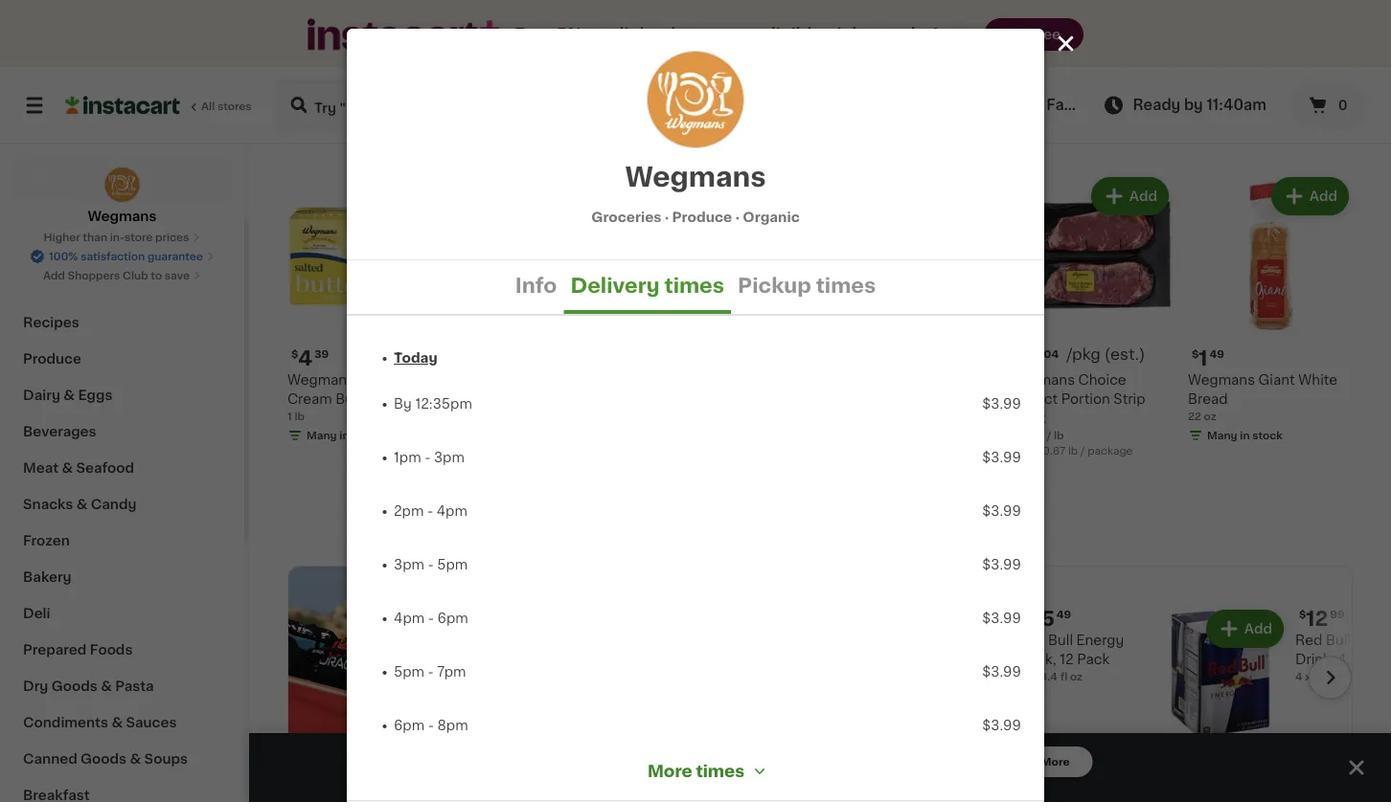 Task type: vqa. For each thing, say whether or not it's contained in the screenshot.
Meat &
yes



Task type: describe. For each thing, give the bounding box(es) containing it.
about inside green squash (zucchini) $1.99 / lb about 0.42 lb each many in stock
[[1008, 44, 1040, 55]]

add left the 25
[[966, 623, 994, 636]]

pickup
[[826, 26, 883, 43]]

- for 7pm
[[428, 666, 434, 679]]

0.82
[[682, 25, 706, 35]]

fl inside red bull energy drink, 12 pack 12 x 8.4 fl oz
[[1060, 672, 1068, 683]]

/ up 0.67
[[1047, 431, 1051, 442]]

99
[[1330, 610, 1345, 621]]

red bull energ 4 x 12 fl oz
[[1295, 635, 1391, 683]]

/pkg (est.)
[[1067, 347, 1145, 363]]

2pm
[[394, 505, 424, 518]]

next
[[698, 754, 737, 771]]

squash
[[1053, 0, 1103, 4]]

eggs
[[78, 389, 113, 402]]

- for 5pm
[[428, 559, 434, 572]]

russet
[[287, 10, 334, 23]]

& inside canned goods & soups link
[[130, 753, 141, 766]]

info tab
[[509, 261, 564, 314]]

package
[[1088, 446, 1133, 457]]

12 left 99
[[1306, 609, 1328, 629]]

wegmans logo image inside wegmans "link"
[[104, 167, 140, 203]]

stock down earn 5% credit back on every eligible pickup order!
[[712, 44, 742, 55]]

0.42
[[1043, 44, 1066, 55]]

stock left credit
[[532, 29, 562, 39]]

goods for canned
[[81, 753, 127, 766]]

seafood
[[76, 462, 134, 475]]

deli
[[23, 607, 50, 621]]

$3.99 for 3pm
[[982, 451, 1021, 465]]

4 inside red bull energ 4 x 12 fl oz
[[1295, 672, 1303, 683]]

lb inside wegmans salted sweet cream butter quarters 1 lb
[[294, 412, 305, 422]]

red bull energy drink, 12 pack 12 x 8.4 fl oz
[[1017, 635, 1124, 683]]

beverages
[[23, 425, 96, 439]]

every
[[710, 26, 757, 43]]

stock down butter
[[352, 431, 382, 442]]

0 vertical spatial produce
[[672, 210, 732, 224]]

lb inside wegmans potatoes, russet 5 lb
[[297, 29, 307, 39]]

lb up 0.42
[[1046, 29, 1056, 39]]

5%
[[556, 26, 582, 43]]

recipes link
[[11, 305, 233, 341]]

bull for 12
[[1326, 635, 1351, 648]]

0 vertical spatial 5pm
[[437, 559, 468, 572]]

1 vertical spatial 3pm
[[394, 559, 424, 572]]

snacks
[[23, 498, 73, 512]]

drink,
[[1017, 654, 1056, 667]]

pickup at 100 farm view
[[944, 98, 1123, 112]]

100%
[[49, 251, 78, 262]]

0 vertical spatial on
[[684, 26, 706, 43]]

12 down drink,
[[1017, 672, 1029, 683]]

snacks & candy
[[23, 498, 136, 512]]

in down wegmans potatoes, russet 5 lb
[[339, 48, 349, 58]]

back
[[639, 26, 681, 43]]

& for dairy
[[64, 389, 75, 402]]

many in stock down 0.82
[[667, 44, 742, 55]]

39
[[314, 350, 329, 360]]

in down butter
[[339, 431, 349, 442]]

by
[[1184, 98, 1203, 112]]

earn
[[514, 26, 552, 43]]

add button left the 25
[[930, 613, 1004, 647]]

1pm
[[394, 451, 421, 465]]

close modal image
[[1054, 32, 1078, 56]]

condiments
[[23, 717, 108, 730]]

12 inside red bull energ 4 x 12 fl oz
[[1314, 672, 1325, 683]]

100% satisfaction guarantee button
[[30, 245, 214, 264]]

treatment tracker modal dialog
[[249, 734, 1391, 803]]

add for add button underneath the view
[[1129, 190, 1157, 204]]

sellers
[[341, 114, 414, 134]]

beverages link
[[11, 414, 233, 450]]

many inside product group
[[1207, 431, 1237, 442]]

/ left the package at bottom right
[[1081, 446, 1085, 457]]

add button down the view
[[1093, 180, 1167, 214]]

orders
[[755, 754, 811, 771]]

- for 4pm
[[427, 505, 433, 518]]

wegmans paper plates, medium,  8.6" 100 ct
[[468, 374, 626, 422]]

& inside dry goods & pasta link
[[101, 680, 112, 694]]

about inside wegmans choice perfect portion strip steak $14.99 / lb about 0.67 lb / package
[[1008, 446, 1040, 457]]

pickup times tab
[[731, 261, 882, 314]]

delivery times tab
[[564, 261, 731, 314]]

$3.99 for 5pm
[[982, 559, 1021, 572]]

lists
[[54, 248, 87, 262]]

cream
[[287, 393, 332, 407]]

1 · from the left
[[665, 210, 669, 224]]

$ 12 99
[[1299, 609, 1345, 629]]

it
[[84, 210, 94, 223]]

1 each
[[468, 10, 501, 20]]

1 horizontal spatial 1
[[468, 10, 472, 20]]

& for condiments
[[111, 717, 123, 730]]

product group containing wegmans paper plates, medium,  8.6"
[[468, 174, 632, 448]]

in left 5% at the left top of page
[[520, 29, 529, 39]]

8.6"
[[529, 393, 557, 407]]

8.4
[[1040, 672, 1058, 683]]

more times 
[[648, 764, 767, 780]]

25
[[1028, 609, 1055, 629]]

again
[[97, 210, 135, 223]]

12 left pack
[[1060, 654, 1074, 667]]

many down 0.82
[[667, 44, 697, 55]]

candy
[[91, 498, 136, 512]]

than
[[83, 232, 107, 243]]

- for 8pm
[[428, 719, 434, 733]]

higher than in-store prices
[[44, 232, 189, 243]]

lb right 0.67
[[1068, 446, 1078, 457]]

prepared foods
[[23, 644, 133, 657]]

more for more
[[1041, 757, 1070, 768]]

instacart logo image
[[65, 94, 180, 117]]

store
[[124, 232, 153, 243]]

wegmans for cream
[[287, 374, 354, 388]]

04
[[1044, 350, 1059, 360]]

stock down wegmans potatoes, russet 5 lb
[[352, 48, 382, 58]]

$3.99 for 6pm
[[982, 612, 1021, 626]]

2 product group from the left
[[648, 174, 812, 429]]

higher
[[44, 232, 80, 243]]

lb right 0.82
[[709, 25, 718, 35]]

add shoppers club to save link
[[43, 268, 201, 284]]

fl inside red bull energ 4 x 12 fl oz
[[1328, 672, 1335, 683]]

wegmans up higher than in-store prices link
[[88, 210, 157, 223]]

item carousel region
[[287, 105, 1353, 551]]

wegmans giant white bread 22 oz
[[1188, 374, 1338, 422]]

0 button
[[1290, 82, 1368, 128]]

all stores link
[[65, 79, 253, 132]]

wegmans for portion
[[1008, 374, 1075, 388]]

many in stock down butter
[[307, 431, 382, 442]]

wegmans for bread
[[1188, 374, 1255, 388]]

many in stock down wegmans potatoes, russet 5 lb
[[307, 48, 382, 58]]

steak
[[1008, 412, 1046, 426]]

canned
[[23, 753, 77, 766]]

$3.99 for 4pm
[[982, 505, 1021, 518]]

by 12:35pm
[[394, 398, 472, 411]]

try
[[1007, 28, 1029, 41]]

100 inside wegmans paper plates, medium,  8.6" 100 ct
[[468, 412, 487, 422]]

many down 1 each at the left
[[487, 29, 517, 39]]

best sellers
[[287, 114, 414, 134]]

more for more times 
[[648, 764, 692, 780]]

$ 1 49
[[1192, 349, 1224, 369]]

wegmans for medium,
[[468, 374, 535, 388]]

/ inside $2.29 / lb about 0.82 lb each
[[681, 10, 686, 20]]

meat
[[23, 462, 58, 475]]

& for snacks
[[76, 498, 88, 512]]

1 horizontal spatial wegmans logo image
[[648, 52, 743, 148]]

free for get
[[560, 754, 595, 771]]

red bull energy drinks image
[[288, 568, 683, 790]]

4 inside item carousel region
[[298, 349, 313, 369]]

wegmans salted sweet cream butter quarters 1 lb
[[287, 374, 446, 422]]

buy it again link
[[11, 197, 233, 236]]

0 horizontal spatial organic
[[743, 210, 800, 224]]

$ for 12
[[1299, 610, 1306, 621]]

dry goods & pasta
[[23, 680, 154, 694]]

(zucchini)
[[1008, 10, 1076, 23]]

lb up 0.82
[[688, 10, 698, 20]]

1 horizontal spatial 3pm
[[434, 451, 464, 465]]



Task type: locate. For each thing, give the bounding box(es) containing it.
0 horizontal spatial 49
[[1057, 610, 1071, 621]]

lb down the cream
[[294, 412, 305, 422]]

1 red from the left
[[1017, 635, 1045, 648]]

oz down spinach
[[838, 29, 850, 39]]

& left "pasta"
[[101, 680, 112, 694]]

2 $3.99 from the top
[[982, 451, 1021, 465]]

free right "get"
[[560, 754, 595, 771]]

each inside $2.29 / lb about 0.82 lb each
[[721, 25, 747, 35]]

$10.04 per package (estimated) element
[[1008, 346, 1173, 371]]

stock inside product group
[[1252, 431, 1283, 442]]

in-
[[110, 232, 124, 243]]

credit
[[586, 26, 636, 43]]

49 up bread
[[1210, 350, 1224, 360]]

12 down the $ 12 99
[[1314, 672, 1325, 683]]

each inside green squash (zucchini) $1.99 / lb about 0.42 lb each many in stock
[[1081, 44, 1107, 55]]

add button left the $ 12 99
[[1208, 613, 1282, 647]]

6pm up 7pm
[[437, 612, 468, 626]]

0 vertical spatial 3pm
[[434, 451, 464, 465]]

red for 25
[[1017, 635, 1045, 648]]

None search field
[[274, 79, 663, 132]]

in
[[520, 29, 529, 39], [700, 44, 710, 55], [339, 48, 349, 58], [1060, 63, 1070, 74], [339, 431, 349, 442], [1240, 431, 1250, 442]]

add left the $ 12 99
[[1244, 623, 1272, 636]]

- for 6pm
[[428, 612, 434, 626]]

snacks & candy link
[[11, 487, 233, 523]]

5 product group from the left
[[1188, 174, 1353, 448]]

0 vertical spatial wegmans logo image
[[648, 52, 743, 148]]

0 horizontal spatial 1
[[287, 412, 292, 422]]

wegmans inside wegmans paper plates, medium,  8.6" 100 ct
[[468, 374, 535, 388]]

1 horizontal spatial 49
[[1210, 350, 1224, 360]]

2 vertical spatial 1
[[287, 412, 292, 422]]

2 bull from the left
[[1326, 635, 1351, 648]]

wegmans logo image up again
[[104, 167, 140, 203]]

0 vertical spatial 49
[[1210, 350, 1224, 360]]

$ up bread
[[1192, 350, 1199, 360]]

1 horizontal spatial 4pm
[[437, 505, 467, 518]]

6pm left "8pm"
[[394, 719, 425, 733]]

6 $3.99 from the top
[[982, 666, 1021, 679]]

4 left "39"
[[298, 349, 313, 369]]

- right 1pm
[[425, 451, 431, 465]]

oz inside wegmans giant white bread 22 oz
[[1204, 412, 1216, 422]]

$3.99 for 8pm
[[982, 719, 1021, 733]]

2 vertical spatial 4
[[1295, 672, 1303, 683]]

meat & seafood link
[[11, 450, 233, 487]]

1 horizontal spatial ·
[[735, 210, 740, 224]]

- right 2pm
[[427, 505, 433, 518]]

$ for 4
[[291, 350, 298, 360]]

save
[[165, 271, 190, 281]]

1 vertical spatial 4pm
[[394, 612, 425, 626]]

$2.29 / lb about 0.82 lb each
[[648, 10, 747, 35]]

soli
[[828, 0, 852, 4]]

earn 5% credit back on every eligible pickup order!
[[514, 26, 938, 43]]

wegmans logo image
[[648, 52, 743, 148], [104, 167, 140, 203]]

3pm right 1pm
[[434, 451, 464, 465]]

0 horizontal spatial produce
[[23, 353, 81, 366]]

produce link
[[11, 341, 233, 377]]

0 horizontal spatial more
[[648, 764, 692, 780]]

100 right at
[[1016, 98, 1043, 112]]

0 horizontal spatial 4pm
[[394, 612, 425, 626]]

times inside delivery times tab
[[664, 275, 724, 296]]

pickup inside tab
[[738, 275, 811, 296]]

buy it again
[[54, 210, 135, 223]]

/
[[681, 10, 686, 20], [1039, 29, 1044, 39], [1047, 431, 1051, 442], [1081, 446, 1085, 457]]

0 vertical spatial goods
[[51, 680, 97, 694]]

1 vertical spatial 4
[[298, 349, 313, 369]]

oz inside soli organic baby spinach 4 oz
[[838, 29, 850, 39]]

in down 0.82
[[700, 44, 710, 55]]

pickup at 100 farm view button
[[913, 79, 1123, 132]]

0 horizontal spatial 4
[[298, 349, 313, 369]]

dry
[[23, 680, 48, 694]]

produce right groceries
[[672, 210, 732, 224]]

more down 8.4
[[1041, 757, 1070, 768]]

add for add button to the left of the $ 12 99
[[1244, 623, 1272, 636]]

oz inside red bull energ 4 x 12 fl oz
[[1338, 672, 1350, 683]]

wegmans up perfect
[[1008, 374, 1075, 388]]

in inside product group
[[1240, 431, 1250, 442]]

about down $14.99 on the bottom right
[[1008, 446, 1040, 457]]

red for 12
[[1295, 635, 1322, 648]]

49
[[1210, 350, 1224, 360], [1057, 610, 1071, 621]]

5pm left 7pm
[[394, 666, 424, 679]]

0 horizontal spatial red
[[1017, 635, 1045, 648]]

pickup times
[[738, 275, 876, 296]]

4 inside soli organic baby spinach 4 oz
[[828, 29, 835, 39]]

product group
[[468, 174, 632, 448], [648, 174, 812, 429], [828, 174, 993, 544], [1008, 174, 1173, 459], [1188, 174, 1353, 448]]

- down 2pm - 4pm
[[428, 559, 434, 572]]

many down 0.42
[[1027, 63, 1057, 74]]

add button down 0 'button'
[[1273, 180, 1347, 214]]

49 inside the $ 25 49
[[1057, 610, 1071, 621]]

pickup for pickup times
[[738, 275, 811, 296]]

organic up pickup times
[[743, 210, 800, 224]]

bull for 25
[[1048, 635, 1073, 648]]

49 inside $ 1 49
[[1210, 350, 1224, 360]]

1 product group from the left
[[468, 174, 632, 448]]

0 horizontal spatial ·
[[665, 210, 669, 224]]

order!
[[887, 26, 938, 43]]

red up drink,
[[1017, 635, 1045, 648]]

3
[[740, 754, 751, 771]]

3 product group from the left
[[828, 174, 993, 544]]

& inside condiments & sauces link
[[111, 717, 123, 730]]

1 vertical spatial 5pm
[[394, 666, 424, 679]]

1 vertical spatial goods
[[81, 753, 127, 766]]

lists link
[[11, 236, 233, 274]]

$1.99
[[1008, 29, 1037, 39]]

goods for dry
[[51, 680, 97, 694]]

100% satisfaction guarantee
[[49, 251, 203, 262]]

$ for 1
[[1192, 350, 1199, 360]]

add button
[[1093, 180, 1167, 214], [1273, 180, 1347, 214], [930, 613, 1004, 647], [1208, 613, 1282, 647]]

times inside pickup times tab
[[816, 275, 876, 296]]

0 vertical spatial 100
[[1016, 98, 1043, 112]]

2 · from the left
[[735, 210, 740, 224]]

more button
[[1018, 747, 1093, 778]]

1 horizontal spatial 6pm
[[437, 612, 468, 626]]

1 horizontal spatial produce
[[672, 210, 732, 224]]

& left sauces
[[111, 717, 123, 730]]

free up 0.42
[[1033, 28, 1061, 41]]

1 horizontal spatial fl
[[1328, 672, 1335, 683]]

0 horizontal spatial each
[[475, 10, 501, 20]]

3pm - 5pm
[[394, 559, 468, 572]]

on left next
[[672, 754, 694, 771]]

$ for 25
[[1021, 610, 1028, 621]]

4 down the $ 12 99
[[1295, 672, 1303, 683]]

free for try
[[1033, 28, 1061, 41]]

- down the 3pm - 5pm
[[428, 612, 434, 626]]

& for meat
[[62, 462, 73, 475]]

in down 0.42
[[1060, 63, 1070, 74]]

0 vertical spatial each
[[475, 10, 501, 20]]

-
[[425, 451, 431, 465], [427, 505, 433, 518], [428, 559, 434, 572], [428, 612, 434, 626], [428, 666, 434, 679], [428, 719, 434, 733]]

stock down close modal icon
[[1072, 63, 1103, 74]]

wegmans inside wegmans salted sweet cream butter quarters 1 lb
[[287, 374, 354, 388]]

red bull energy drinks image
[[699, 607, 734, 641]]

1 horizontal spatial 4
[[828, 29, 835, 39]]

many down russet
[[307, 48, 337, 58]]

pasta
[[115, 680, 154, 694]]

$ inside the $ 12 99
[[1299, 610, 1306, 621]]

wegmans choice perfect portion strip steak $14.99 / lb about 0.67 lb / package
[[1008, 374, 1145, 457]]

tab list
[[347, 261, 1044, 314]]

1 vertical spatial organic
[[743, 210, 800, 224]]

lb right 5
[[297, 29, 307, 39]]

1 horizontal spatial 100
[[1016, 98, 1043, 112]]

at
[[998, 98, 1013, 112]]

about inside $2.29 / lb about 0.82 lb each
[[648, 25, 680, 35]]

4 $3.99 from the top
[[982, 559, 1021, 572]]

tab list containing info
[[347, 261, 1044, 314]]

- for 3pm
[[425, 451, 431, 465]]

1 vertical spatial 49
[[1057, 610, 1071, 621]]

red inside red bull energy drink, 12 pack 12 x 8.4 fl oz
[[1017, 635, 1045, 648]]

potatoes,
[[358, 0, 422, 4]]

best
[[287, 114, 336, 134]]

many in stock down 1 each at the left
[[487, 29, 562, 39]]

0 horizontal spatial wegmans logo image
[[104, 167, 140, 203]]

condiments & sauces
[[23, 717, 177, 730]]

2 red from the left
[[1295, 635, 1322, 648]]

1 vertical spatial produce
[[23, 353, 81, 366]]

1 horizontal spatial red
[[1295, 635, 1322, 648]]

product group containing /pkg (est.)
[[1008, 174, 1173, 459]]

$14.99
[[1008, 431, 1044, 442]]

2 x from the left
[[1305, 672, 1311, 683]]

sweet
[[404, 374, 446, 388]]

5pm - 7pm
[[394, 666, 466, 679]]

& left soups
[[130, 753, 141, 766]]

many down the cream
[[307, 431, 337, 442]]

4pm up 5pm - 7pm
[[394, 612, 425, 626]]

49 for 1
[[1210, 350, 1224, 360]]

3pm down 2pm
[[394, 559, 424, 572]]

strip
[[1114, 393, 1145, 407]]

& left 'candy'
[[76, 498, 88, 512]]

wegmans up medium,
[[468, 374, 535, 388]]

7 $3.99 from the top
[[982, 719, 1021, 733]]

0 vertical spatial pickup
[[944, 98, 995, 112]]

goods down the condiments & sauces
[[81, 753, 127, 766]]

1 vertical spatial each
[[721, 25, 747, 35]]

1 vertical spatial about
[[1008, 44, 1040, 55]]

butter
[[336, 393, 378, 407]]

sauces
[[126, 717, 177, 730]]

4pm right 2pm
[[437, 505, 467, 518]]

ready
[[1133, 98, 1181, 112]]

2 horizontal spatial 4
[[1295, 672, 1303, 683]]

oz right 22
[[1204, 412, 1216, 422]]

wegmans up the groceries · produce · organic
[[625, 164, 766, 190]]

7pm
[[437, 666, 466, 679]]

/ down (zucchini)
[[1039, 29, 1044, 39]]

& inside snacks & candy link
[[76, 498, 88, 512]]

red inside red bull energ 4 x 12 fl oz
[[1295, 635, 1322, 648]]

about down $1.99
[[1008, 44, 1040, 55]]

bull inside red bull energy drink, 12 pack 12 x 8.4 fl oz
[[1048, 635, 1073, 648]]

all stores
[[201, 101, 252, 112]]

0 vertical spatial about
[[648, 25, 680, 35]]

- left 7pm
[[428, 666, 434, 679]]

3 $3.99 from the top
[[982, 505, 1021, 518]]

0 horizontal spatial fl
[[1060, 672, 1068, 683]]

soups
[[144, 753, 188, 766]]

frozen
[[23, 535, 70, 548]]

wegmans for 5
[[287, 0, 354, 4]]

0 horizontal spatial 3pm
[[394, 559, 424, 572]]

1 inside product group
[[1199, 349, 1208, 369]]

times for pickup
[[816, 275, 876, 296]]

1 inside wegmans salted sweet cream butter quarters 1 lb
[[287, 412, 292, 422]]

2 fl from the left
[[1328, 672, 1335, 683]]

more inside more times 
[[648, 764, 692, 780]]

$ inside the $ 25 49
[[1021, 610, 1028, 621]]

1 horizontal spatial organic
[[856, 0, 909, 4]]

more
[[1041, 757, 1070, 768], [648, 764, 692, 780]]

dry goods & pasta link
[[11, 669, 233, 705]]

0 horizontal spatial 5pm
[[394, 666, 424, 679]]

green squash (zucchini) $1.99 / lb about 0.42 lb each many in stock
[[1008, 0, 1107, 74]]

wegmans inside wegmans giant white bread 22 oz
[[1188, 374, 1255, 388]]

22
[[1188, 412, 1201, 422]]

medium,
[[468, 393, 526, 407]]

quarters
[[381, 393, 441, 407]]

1 vertical spatial free
[[560, 754, 595, 771]]

1 horizontal spatial free
[[1033, 28, 1061, 41]]

add down 100%
[[43, 271, 65, 281]]

5 $3.99 from the top
[[982, 612, 1021, 626]]

$ inside $ 4 39
[[291, 350, 298, 360]]

add for add button under 0 'button'
[[1309, 190, 1337, 204]]

organic up spinach
[[856, 0, 909, 4]]

many inside green squash (zucchini) $1.99 / lb about 0.42 lb each many in stock
[[1027, 63, 1057, 74]]

1 vertical spatial on
[[672, 754, 694, 771]]

0 vertical spatial free
[[1033, 28, 1061, 41]]

/pkg
[[1067, 347, 1101, 363]]

0 vertical spatial 1
[[468, 10, 472, 20]]

& right meat
[[62, 462, 73, 475]]

$ inside $ 1 49
[[1192, 350, 1199, 360]]

try free
[[1007, 28, 1061, 41]]

0 horizontal spatial free
[[560, 754, 595, 771]]

0 vertical spatial 6pm
[[437, 612, 468, 626]]

x inside red bull energy drink, 12 pack 12 x 8.4 fl oz
[[1031, 672, 1037, 683]]

plates,
[[581, 374, 626, 388]]

soli organic baby spinach 4 oz
[[828, 0, 948, 39]]

$ left 99
[[1299, 610, 1306, 621]]

49 for 25
[[1057, 610, 1071, 621]]

times for delivery
[[664, 275, 724, 296]]

4pm
[[437, 505, 467, 518], [394, 612, 425, 626]]

ct
[[490, 412, 501, 422]]

4 product group from the left
[[1008, 174, 1173, 459]]

eligible
[[761, 26, 822, 43]]

1 horizontal spatial x
[[1305, 672, 1311, 683]]

$ up drink,
[[1021, 610, 1028, 621]]

more inside button
[[1041, 757, 1070, 768]]

wegmans up the cream
[[287, 374, 354, 388]]

product group containing 1
[[1188, 174, 1353, 448]]

produce
[[672, 210, 732, 224], [23, 353, 81, 366]]

wegmans inside wegmans potatoes, russet 5 lb
[[287, 0, 354, 4]]

1 vertical spatial 6pm
[[394, 719, 425, 733]]

1 bull from the left
[[1048, 635, 1073, 648]]

4 down spinach
[[828, 29, 835, 39]]

1 x from the left
[[1031, 672, 1037, 683]]

organic inside soli organic baby spinach 4 oz
[[856, 0, 909, 4]]

many down bread
[[1207, 431, 1237, 442]]

0 vertical spatial 4
[[828, 29, 835, 39]]

organic
[[856, 0, 909, 4], [743, 210, 800, 224]]

add down ready
[[1129, 190, 1157, 204]]

0 vertical spatial 4pm
[[437, 505, 467, 518]]

times inside more times 
[[696, 764, 744, 780]]

perfect
[[1008, 393, 1058, 407]]

x down the $ 12 99
[[1305, 672, 1311, 683]]

stock inside green squash (zucchini) $1.99 / lb about 0.42 lb each many in stock
[[1072, 63, 1103, 74]]

0 horizontal spatial bull
[[1048, 635, 1073, 648]]

1 horizontal spatial more
[[1041, 757, 1070, 768]]

baby
[[913, 0, 948, 4]]

ready by 11:40am link
[[1102, 94, 1267, 117]]

get free delivery on next 3 orders
[[524, 754, 811, 771]]

(est.)
[[1104, 347, 1145, 363]]

express icon image
[[307, 19, 499, 50]]

oz down the $ 12 99
[[1338, 672, 1350, 683]]

0 horizontal spatial pickup
[[738, 275, 811, 296]]

delivery
[[570, 275, 660, 296]]

100 left 'ct'
[[468, 412, 487, 422]]

x
[[1031, 672, 1037, 683], [1305, 672, 1311, 683]]

meat & seafood
[[23, 462, 134, 475]]

0 horizontal spatial 100
[[468, 412, 487, 422]]

lb right 0.42
[[1069, 44, 1079, 55]]

wegmans inside wegmans choice perfect portion strip steak $14.99 / lb about 0.67 lb / package
[[1008, 374, 1075, 388]]

$2.29
[[648, 10, 678, 20]]

satisfaction
[[81, 251, 145, 262]]

prepared foods link
[[11, 632, 233, 669]]

paper
[[538, 374, 577, 388]]

1 vertical spatial pickup
[[738, 275, 811, 296]]

wegmans up russet
[[287, 0, 354, 4]]

bull down 99
[[1326, 635, 1351, 648]]

2 horizontal spatial 1
[[1199, 349, 1208, 369]]

oz inside red bull energy drink, 12 pack 12 x 8.4 fl oz
[[1070, 672, 1083, 683]]

1 vertical spatial 100
[[468, 412, 487, 422]]

oz down pack
[[1070, 672, 1083, 683]]

1 vertical spatial wegmans logo image
[[104, 167, 140, 203]]

& inside dairy & eggs link
[[64, 389, 75, 402]]

x inside red bull energ 4 x 12 fl oz
[[1305, 672, 1311, 683]]

free inside treatment tracker modal dialog
[[560, 754, 595, 771]]

salted
[[358, 374, 401, 388]]

4pm - 6pm
[[394, 612, 468, 626]]

pickup inside popup button
[[944, 98, 995, 112]]

times for more
[[696, 764, 744, 780]]

5pm
[[437, 559, 468, 572], [394, 666, 424, 679]]

0 vertical spatial organic
[[856, 0, 909, 4]]

in down wegmans giant white bread 22 oz
[[1240, 431, 1250, 442]]

many in stock down wegmans giant white bread 22 oz
[[1207, 431, 1283, 442]]

lb up 0.67
[[1054, 431, 1064, 442]]

on inside treatment tracker modal dialog
[[672, 754, 694, 771]]

& inside meat & seafood link
[[62, 462, 73, 475]]

many in stock inside product group
[[1207, 431, 1283, 442]]

/ up 0.82
[[681, 10, 686, 20]]

$ 4 39
[[291, 349, 329, 369]]

- left "8pm"
[[428, 719, 434, 733]]

& left eggs
[[64, 389, 75, 402]]

condiments & sauces link
[[11, 705, 233, 742]]

0 horizontal spatial x
[[1031, 672, 1037, 683]]

add down 0 'button'
[[1309, 190, 1337, 204]]

2 vertical spatial each
[[1081, 44, 1107, 55]]

$3.99 for 7pm
[[982, 666, 1021, 679]]

produce down 'recipes'
[[23, 353, 81, 366]]

1 horizontal spatial bull
[[1326, 635, 1351, 648]]

11:40am
[[1207, 98, 1267, 112]]

prepared
[[23, 644, 87, 657]]

$ left "39"
[[291, 350, 298, 360]]

1 $3.99 from the top
[[982, 398, 1021, 411]]

red down the $ 12 99
[[1295, 635, 1322, 648]]

/ inside green squash (zucchini) $1.99 / lb about 0.42 lb each many in stock
[[1039, 29, 1044, 39]]

about down $2.29 on the top left
[[648, 25, 680, 35]]

x left 8.4
[[1031, 672, 1037, 683]]

choice
[[1078, 374, 1126, 388]]

get
[[524, 754, 556, 771]]

about
[[648, 25, 680, 35], [1008, 44, 1040, 55], [1008, 446, 1040, 457]]

bull inside red bull energ 4 x 12 fl oz
[[1326, 635, 1351, 648]]

1 horizontal spatial 5pm
[[437, 559, 468, 572]]

0 horizontal spatial 6pm
[[394, 719, 425, 733]]

wegmans potatoes, russet 5 lb
[[287, 0, 422, 39]]

1 horizontal spatial each
[[721, 25, 747, 35]]

1
[[468, 10, 472, 20], [1199, 349, 1208, 369], [287, 412, 292, 422]]

2 horizontal spatial each
[[1081, 44, 1107, 55]]

pickup for pickup at 100 farm view
[[944, 98, 995, 112]]

pickup
[[944, 98, 995, 112], [738, 275, 811, 296]]

bull down the $ 25 49
[[1048, 635, 1073, 648]]

more left next
[[648, 764, 692, 780]]

1 vertical spatial 1
[[1199, 349, 1208, 369]]

in inside green squash (zucchini) $1.99 / lb about 0.42 lb each many in stock
[[1060, 63, 1070, 74]]

100 inside popup button
[[1016, 98, 1043, 112]]

ready by 11:40am
[[1133, 98, 1267, 112]]

1 horizontal spatial pickup
[[944, 98, 995, 112]]

spinach
[[828, 10, 882, 23]]

2 vertical spatial about
[[1008, 446, 1040, 457]]

1 fl from the left
[[1060, 672, 1068, 683]]

wegmans link
[[88, 167, 157, 226]]



